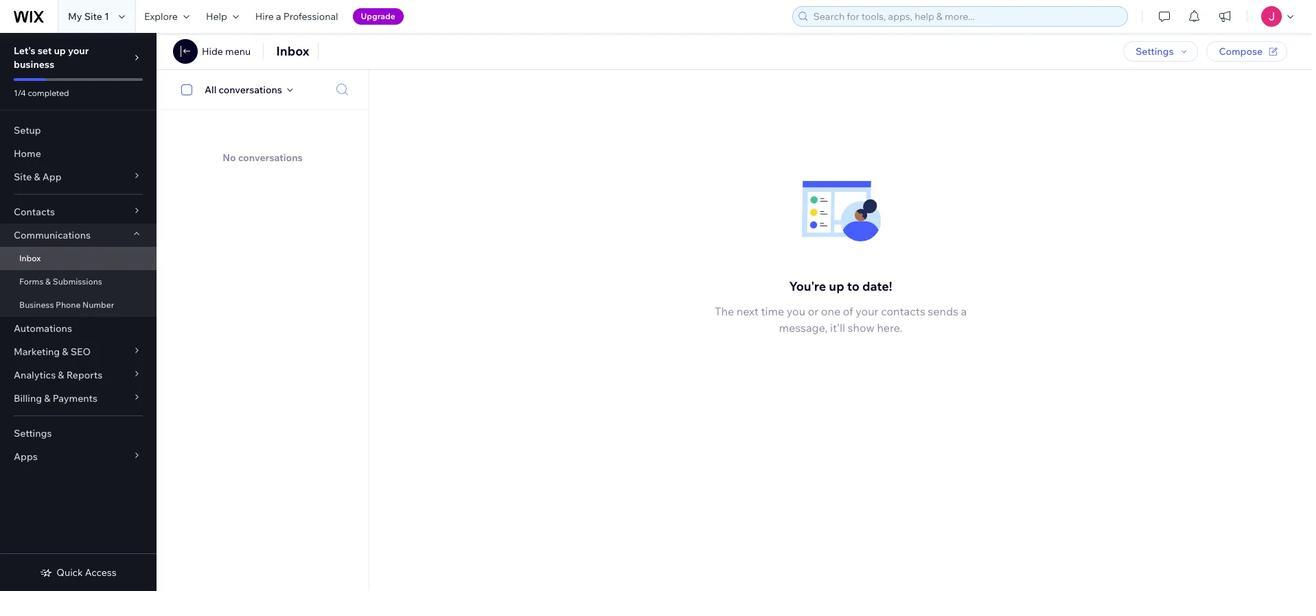 Task type: vqa. For each thing, say whether or not it's contained in the screenshot.
info
no



Task type: describe. For each thing, give the bounding box(es) containing it.
quick access
[[57, 567, 117, 580]]

1 horizontal spatial up
[[829, 279, 844, 294]]

of
[[843, 305, 853, 318]]

or
[[808, 305, 819, 318]]

marketing & seo button
[[0, 341, 157, 364]]

upgrade button
[[353, 8, 404, 25]]

site inside dropdown button
[[14, 171, 32, 183]]

forms
[[19, 277, 44, 287]]

analytics
[[14, 369, 56, 382]]

automations link
[[0, 317, 157, 341]]

sends
[[928, 305, 958, 318]]

conversations for all conversations
[[219, 83, 282, 96]]

quick
[[57, 567, 83, 580]]

home
[[14, 148, 41, 160]]

marketing & seo
[[14, 346, 91, 358]]

one
[[821, 305, 841, 318]]

you
[[787, 305, 806, 318]]

reports
[[66, 369, 102, 382]]

analytics & reports button
[[0, 364, 157, 387]]

site & app
[[14, 171, 62, 183]]

completed
[[28, 88, 69, 98]]

apps button
[[0, 446, 157, 469]]

number
[[82, 300, 114, 310]]

the next time you or one of your contacts sends a message, it'll show here.
[[715, 305, 967, 335]]

up inside the let's set up your business
[[54, 45, 66, 57]]

hide menu
[[202, 45, 251, 58]]

date!
[[862, 279, 892, 294]]

compose
[[1219, 45, 1263, 58]]

professional
[[283, 10, 338, 23]]

Search for tools, apps, help & more... field
[[809, 7, 1123, 26]]

submissions
[[53, 277, 102, 287]]

communications
[[14, 229, 91, 242]]

billing & payments button
[[0, 387, 157, 411]]

contacts
[[881, 305, 926, 318]]

upgrade
[[361, 11, 395, 21]]

1/4 completed
[[14, 88, 69, 98]]

business phone number
[[19, 300, 114, 310]]

inbox link
[[0, 247, 157, 271]]

help
[[206, 10, 227, 23]]

contacts button
[[0, 201, 157, 224]]

communications button
[[0, 224, 157, 247]]

next
[[737, 305, 759, 318]]

payments
[[53, 393, 97, 405]]

no
[[223, 152, 236, 164]]

no conversations
[[223, 152, 303, 164]]

hire
[[255, 10, 274, 23]]

time
[[761, 305, 784, 318]]

it'll
[[830, 321, 845, 335]]

setup
[[14, 124, 41, 137]]

app
[[42, 171, 62, 183]]

you're up to date!
[[789, 279, 892, 294]]

1/4
[[14, 88, 26, 98]]

my site 1
[[68, 10, 109, 23]]

hire a professional link
[[247, 0, 346, 33]]

automations
[[14, 323, 72, 335]]

hire a professional
[[255, 10, 338, 23]]

billing
[[14, 393, 42, 405]]

your inside the next time you or one of your contacts sends a message, it'll show here.
[[856, 305, 879, 318]]

& for forms
[[45, 277, 51, 287]]

a inside the next time you or one of your contacts sends a message, it'll show here.
[[961, 305, 967, 318]]



Task type: locate. For each thing, give the bounding box(es) containing it.
your inside the let's set up your business
[[68, 45, 89, 57]]

& left seo
[[62, 346, 68, 358]]

settings inside button
[[1136, 45, 1174, 58]]

& for analytics
[[58, 369, 64, 382]]

a right 'sends'
[[961, 305, 967, 318]]

& for billing
[[44, 393, 50, 405]]

explore
[[144, 10, 178, 23]]

1 vertical spatial up
[[829, 279, 844, 294]]

hide menu button
[[173, 39, 251, 64], [202, 45, 251, 58]]

setup link
[[0, 119, 157, 142]]

you're
[[789, 279, 826, 294]]

&
[[34, 171, 40, 183], [45, 277, 51, 287], [62, 346, 68, 358], [58, 369, 64, 382], [44, 393, 50, 405]]

1 horizontal spatial site
[[84, 10, 102, 23]]

inbox
[[276, 43, 309, 59], [19, 253, 41, 264]]

0 vertical spatial your
[[68, 45, 89, 57]]

& inside popup button
[[58, 369, 64, 382]]

hide
[[202, 45, 223, 58]]

business phone number link
[[0, 294, 157, 317]]

& for marketing
[[62, 346, 68, 358]]

inbox down hire a professional on the left top
[[276, 43, 309, 59]]

phone
[[56, 300, 81, 310]]

0 vertical spatial settings
[[1136, 45, 1174, 58]]

0 horizontal spatial settings
[[14, 428, 52, 440]]

a
[[276, 10, 281, 23], [961, 305, 967, 318]]

settings for settings button
[[1136, 45, 1174, 58]]

home link
[[0, 142, 157, 165]]

inbox up forms
[[19, 253, 41, 264]]

& inside dropdown button
[[62, 346, 68, 358]]

analytics & reports
[[14, 369, 102, 382]]

a right hire
[[276, 10, 281, 23]]

settings for settings link
[[14, 428, 52, 440]]

the
[[715, 305, 734, 318]]

1 horizontal spatial settings
[[1136, 45, 1174, 58]]

site
[[84, 10, 102, 23], [14, 171, 32, 183]]

my
[[68, 10, 82, 23]]

site left 1
[[84, 10, 102, 23]]

hide menu button down help
[[173, 39, 251, 64]]

site down home
[[14, 171, 32, 183]]

0 vertical spatial site
[[84, 10, 102, 23]]

1 horizontal spatial inbox
[[276, 43, 309, 59]]

message,
[[779, 321, 828, 335]]

1 vertical spatial your
[[856, 305, 879, 318]]

0 vertical spatial up
[[54, 45, 66, 57]]

your
[[68, 45, 89, 57], [856, 305, 879, 318]]

0 vertical spatial conversations
[[219, 83, 282, 96]]

0 horizontal spatial inbox
[[19, 253, 41, 264]]

0 horizontal spatial a
[[276, 10, 281, 23]]

0 vertical spatial inbox
[[276, 43, 309, 59]]

help button
[[198, 0, 247, 33]]

0 horizontal spatial site
[[14, 171, 32, 183]]

up
[[54, 45, 66, 57], [829, 279, 844, 294]]

0 horizontal spatial your
[[68, 45, 89, 57]]

quick access button
[[40, 567, 117, 580]]

1 vertical spatial inbox
[[19, 253, 41, 264]]

let's set up your business
[[14, 45, 89, 71]]

menu
[[225, 45, 251, 58]]

all conversations
[[205, 83, 282, 96]]

1 vertical spatial site
[[14, 171, 32, 183]]

0 horizontal spatial up
[[54, 45, 66, 57]]

& right billing
[[44, 393, 50, 405]]

settings button
[[1123, 41, 1199, 62]]

all
[[205, 83, 217, 96]]

inbox inside sidebar element
[[19, 253, 41, 264]]

site & app button
[[0, 165, 157, 189]]

1
[[104, 10, 109, 23]]

here.
[[877, 321, 903, 335]]

1 vertical spatial a
[[961, 305, 967, 318]]

1 horizontal spatial your
[[856, 305, 879, 318]]

up left to
[[829, 279, 844, 294]]

sidebar element
[[0, 33, 157, 592]]

settings
[[1136, 45, 1174, 58], [14, 428, 52, 440]]

your up show
[[856, 305, 879, 318]]

apps
[[14, 451, 38, 464]]

show
[[848, 321, 875, 335]]

business
[[14, 58, 54, 71]]

conversations right no
[[238, 152, 303, 164]]

& right forms
[[45, 277, 51, 287]]

access
[[85, 567, 117, 580]]

let's
[[14, 45, 35, 57]]

forms & submissions link
[[0, 271, 157, 294]]

settings link
[[0, 422, 157, 446]]

set
[[38, 45, 52, 57]]

& inside 'dropdown button'
[[44, 393, 50, 405]]

hide menu button down help button
[[202, 45, 251, 58]]

1 horizontal spatial a
[[961, 305, 967, 318]]

& for site
[[34, 171, 40, 183]]

& inside dropdown button
[[34, 171, 40, 183]]

conversations
[[219, 83, 282, 96], [238, 152, 303, 164]]

compose button
[[1207, 41, 1288, 62]]

None checkbox
[[174, 81, 205, 98]]

1 vertical spatial settings
[[14, 428, 52, 440]]

& left reports
[[58, 369, 64, 382]]

contacts
[[14, 206, 55, 218]]

marketing
[[14, 346, 60, 358]]

seo
[[71, 346, 91, 358]]

billing & payments
[[14, 393, 97, 405]]

& left app
[[34, 171, 40, 183]]

1 vertical spatial conversations
[[238, 152, 303, 164]]

conversations right all
[[219, 83, 282, 96]]

0 vertical spatial a
[[276, 10, 281, 23]]

your right set
[[68, 45, 89, 57]]

to
[[847, 279, 860, 294]]

conversations for no conversations
[[238, 152, 303, 164]]

forms & submissions
[[19, 277, 102, 287]]

settings inside sidebar element
[[14, 428, 52, 440]]

business
[[19, 300, 54, 310]]

up right set
[[54, 45, 66, 57]]



